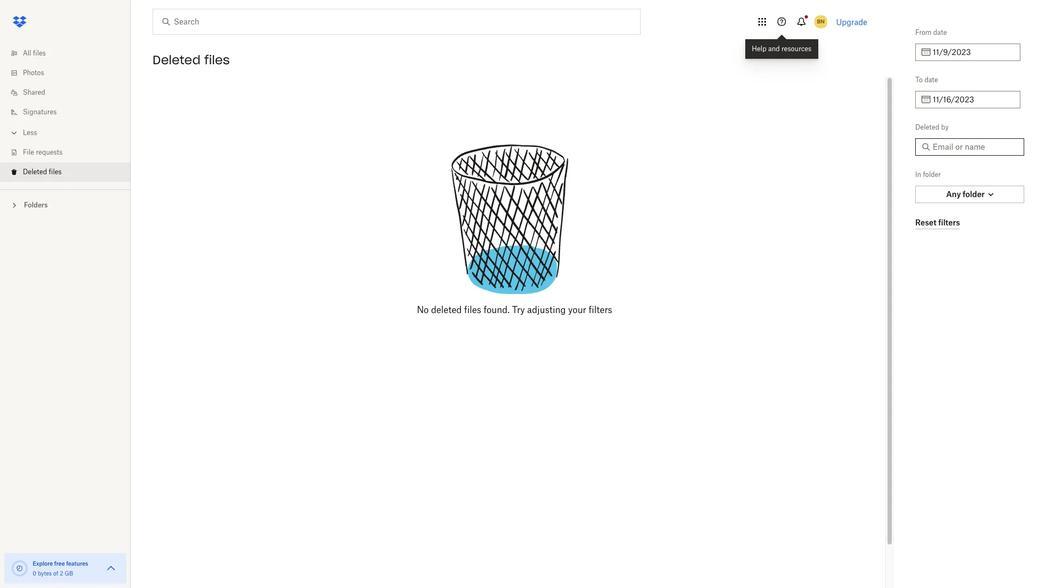 Task type: describe. For each thing, give the bounding box(es) containing it.
any folder
[[947, 190, 985, 199]]

2
[[60, 571, 63, 577]]

shared
[[23, 88, 45, 96]]

free
[[54, 561, 65, 567]]

less
[[23, 129, 37, 137]]

any folder button
[[916, 186, 1025, 203]]

to
[[916, 76, 923, 84]]

no
[[417, 305, 429, 316]]

adjusting
[[527, 305, 566, 316]]

all files link
[[9, 44, 131, 63]]

to date
[[916, 76, 939, 84]]

explore
[[33, 561, 53, 567]]

in folder
[[916, 171, 941, 179]]

deleted files link
[[9, 162, 131, 182]]

bn
[[818, 18, 825, 25]]

gb
[[65, 571, 73, 577]]

deleted files list item
[[0, 162, 131, 182]]

found.
[[484, 305, 510, 316]]

upgrade link
[[837, 17, 868, 26]]

explore free features 0 bytes of 2 gb
[[33, 561, 88, 577]]

0 horizontal spatial filters
[[589, 305, 613, 316]]

requests
[[36, 148, 63, 156]]

from date
[[916, 28, 947, 37]]

of
[[53, 571, 58, 577]]

by
[[942, 123, 949, 131]]

file
[[23, 148, 34, 156]]

from
[[916, 28, 932, 37]]

To date text field
[[933, 94, 1014, 106]]

Deleted by text field
[[933, 141, 1018, 153]]

your
[[568, 305, 587, 316]]

folder for any folder
[[963, 190, 985, 199]]

0 vertical spatial deleted files
[[153, 52, 230, 68]]

photos link
[[9, 63, 131, 83]]

folder for in folder
[[924, 171, 941, 179]]

Search text field
[[174, 16, 618, 28]]

filters inside button
[[939, 218, 961, 227]]

bytes
[[38, 571, 52, 577]]

features
[[66, 561, 88, 567]]



Task type: vqa. For each thing, say whether or not it's contained in the screenshot.
'davinci'
no



Task type: locate. For each thing, give the bounding box(es) containing it.
signatures
[[23, 108, 57, 116]]

deleted files
[[153, 52, 230, 68], [23, 168, 62, 176]]

dropbox image
[[9, 11, 31, 33]]

photos
[[23, 69, 44, 77]]

folder right in
[[924, 171, 941, 179]]

less image
[[9, 128, 20, 138]]

filters
[[939, 218, 961, 227], [589, 305, 613, 316]]

date for to date
[[925, 76, 939, 84]]

files
[[33, 49, 46, 57], [204, 52, 230, 68], [49, 168, 62, 176], [464, 305, 482, 316]]

list containing all files
[[0, 37, 131, 190]]

1 vertical spatial date
[[925, 76, 939, 84]]

1 vertical spatial filters
[[589, 305, 613, 316]]

folder inside button
[[963, 190, 985, 199]]

0
[[33, 571, 36, 577]]

0 vertical spatial deleted
[[153, 52, 201, 68]]

2 horizontal spatial deleted
[[916, 123, 940, 131]]

date right the from
[[934, 28, 947, 37]]

reset
[[916, 218, 937, 227]]

2 vertical spatial deleted
[[23, 168, 47, 176]]

any
[[947, 190, 961, 199]]

deleted inside list item
[[23, 168, 47, 176]]

1 vertical spatial folder
[[963, 190, 985, 199]]

deleted
[[431, 305, 462, 316]]

0 horizontal spatial deleted
[[23, 168, 47, 176]]

1 vertical spatial deleted files
[[23, 168, 62, 176]]

shared link
[[9, 83, 131, 102]]

bn button
[[813, 13, 830, 31]]

folders
[[24, 201, 48, 209]]

folders button
[[0, 197, 131, 213]]

upgrade
[[837, 17, 868, 26]]

files inside list item
[[49, 168, 62, 176]]

0 vertical spatial date
[[934, 28, 947, 37]]

1 horizontal spatial folder
[[963, 190, 985, 199]]

all files
[[23, 49, 46, 57]]

signatures link
[[9, 102, 131, 122]]

no deleted files found. try adjusting your filters
[[417, 305, 613, 316]]

list
[[0, 37, 131, 190]]

folder
[[924, 171, 941, 179], [963, 190, 985, 199]]

date for from date
[[934, 28, 947, 37]]

1 horizontal spatial deleted
[[153, 52, 201, 68]]

0 vertical spatial filters
[[939, 218, 961, 227]]

quota usage element
[[11, 560, 28, 578]]

1 vertical spatial deleted
[[916, 123, 940, 131]]

reset filters
[[916, 218, 961, 227]]

in
[[916, 171, 922, 179]]

date
[[934, 28, 947, 37], [925, 76, 939, 84]]

0 horizontal spatial deleted files
[[23, 168, 62, 176]]

0 horizontal spatial folder
[[924, 171, 941, 179]]

folder right any
[[963, 190, 985, 199]]

file requests
[[23, 148, 63, 156]]

deleted
[[153, 52, 201, 68], [916, 123, 940, 131], [23, 168, 47, 176]]

0 vertical spatial folder
[[924, 171, 941, 179]]

filters right your
[[589, 305, 613, 316]]

try
[[512, 305, 525, 316]]

1 horizontal spatial deleted files
[[153, 52, 230, 68]]

1 horizontal spatial filters
[[939, 218, 961, 227]]

reset filters button
[[916, 216, 961, 229]]

From date text field
[[933, 46, 1014, 58]]

date right to
[[925, 76, 939, 84]]

deleted by
[[916, 123, 949, 131]]

file requests link
[[9, 143, 131, 162]]

deleted files inside deleted files link
[[23, 168, 62, 176]]

all
[[23, 49, 31, 57]]

filters right reset
[[939, 218, 961, 227]]



